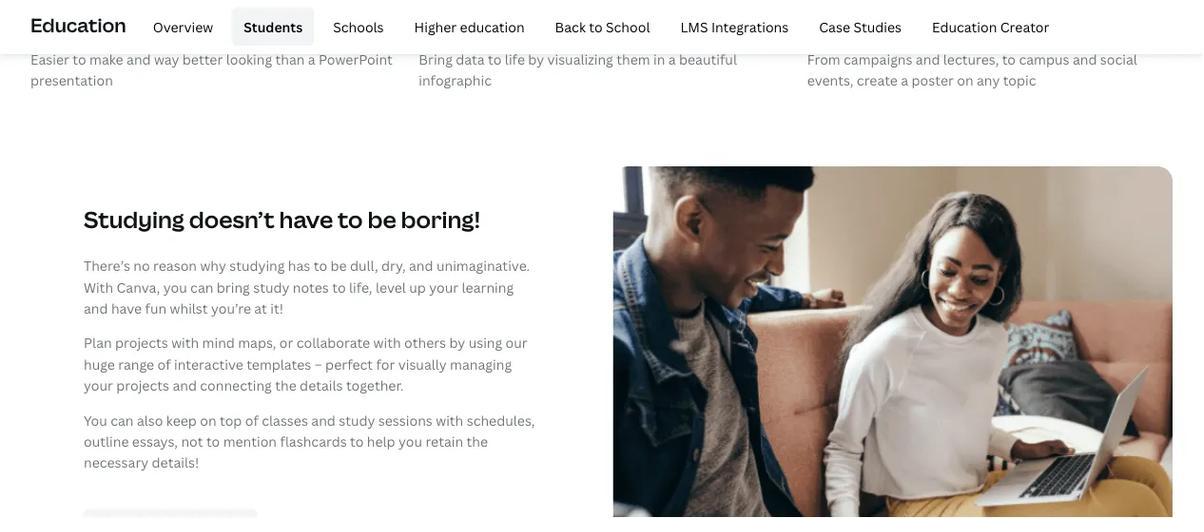 Task type: vqa. For each thing, say whether or not it's contained in the screenshot.
'your story' IMAGE
no



Task type: locate. For each thing, give the bounding box(es) containing it.
on inside "posters from campaigns and lectures, to campus and social events, create a poster on any topic"
[[957, 71, 973, 89]]

0 vertical spatial be
[[367, 204, 396, 235]]

1 vertical spatial study
[[339, 411, 375, 429]]

lectures,
[[943, 50, 999, 68]]

to right not
[[206, 433, 220, 451]]

1 horizontal spatial of
[[245, 411, 259, 429]]

be up dry,
[[367, 204, 396, 235]]

0 vertical spatial of
[[157, 355, 171, 373]]

there's no reason why studying has to be dull, dry, and unimaginative. with canva, you can bring study notes to life, level up your learning and have fun whilst you're at it!
[[84, 257, 530, 317]]

0 vertical spatial on
[[957, 71, 973, 89]]

1 vertical spatial have
[[111, 299, 142, 317]]

on down the 'lectures,'
[[957, 71, 973, 89]]

1 vertical spatial of
[[245, 411, 259, 429]]

to inside the easier to make and way better looking than a powerpoint presentation
[[73, 50, 86, 68]]

necessary
[[84, 454, 149, 472]]

0 vertical spatial by
[[528, 50, 544, 68]]

create
[[857, 71, 898, 89]]

0 vertical spatial you
[[163, 278, 187, 296]]

0 vertical spatial projects
[[115, 334, 168, 352]]

with
[[171, 334, 199, 352], [373, 334, 401, 352], [436, 411, 463, 429]]

to inside infographics bring data to life by visualizing them in a beautiful infographic
[[488, 50, 502, 68]]

lms
[[680, 17, 708, 35]]

posters from campaigns and lectures, to campus and social events, create a poster on any topic
[[807, 22, 1137, 89]]

not
[[181, 433, 203, 451]]

menu bar
[[134, 8, 1061, 46]]

studies
[[853, 17, 902, 35]]

1 vertical spatial projects
[[116, 377, 169, 395]]

projects down "range"
[[116, 377, 169, 395]]

notes
[[293, 278, 329, 296]]

by
[[528, 50, 544, 68], [449, 334, 465, 352]]

menu bar containing overview
[[134, 8, 1061, 46]]

0 horizontal spatial on
[[200, 411, 216, 429]]

using
[[468, 334, 502, 352]]

your
[[429, 278, 459, 296], [84, 377, 113, 395]]

study inside you can also keep on top of classes and study sessions with schedules, outline essays, not to mention flashcards to help you retain the necessary details!
[[339, 411, 375, 429]]

you down sessions
[[398, 433, 422, 451]]

be
[[367, 204, 396, 235], [330, 257, 347, 275]]

of
[[157, 355, 171, 373], [245, 411, 259, 429]]

maps,
[[238, 334, 276, 352]]

easier
[[30, 50, 69, 68]]

with up interactive in the left of the page
[[171, 334, 199, 352]]

0 horizontal spatial can
[[111, 411, 134, 429]]

and inside the easier to make and way better looking than a powerpoint presentation
[[127, 50, 151, 68]]

of right "range"
[[157, 355, 171, 373]]

0 vertical spatial study
[[253, 278, 289, 296]]

0 horizontal spatial by
[[449, 334, 465, 352]]

whilst
[[170, 299, 208, 317]]

and
[[127, 50, 151, 68], [916, 50, 940, 68], [1073, 50, 1097, 68], [409, 257, 433, 275], [84, 299, 108, 317], [172, 377, 197, 395], [311, 411, 336, 429]]

and up flashcards
[[311, 411, 336, 429]]

you down reason
[[163, 278, 187, 296]]

retain
[[425, 433, 463, 451]]

of right top
[[245, 411, 259, 429]]

1 horizontal spatial by
[[528, 50, 544, 68]]

0 horizontal spatial the
[[275, 377, 296, 395]]

the down templates on the bottom left of page
[[275, 377, 296, 395]]

and inside plan projects with mind maps, or collaborate with others by using our huge range of interactive templates – perfect for visually managing your projects and connecting the details together.
[[172, 377, 197, 395]]

projects up "range"
[[115, 334, 168, 352]]

can up 'outline'
[[111, 411, 134, 429]]

be inside the there's no reason why studying has to be dull, dry, and unimaginative. with canva, you can bring study notes to life, level up your learning and have fun whilst you're at it!
[[330, 257, 347, 275]]

visualizing
[[547, 50, 613, 68]]

a right in
[[668, 50, 676, 68]]

to up dull,
[[338, 204, 363, 235]]

huge
[[84, 355, 115, 373]]

bring
[[217, 278, 250, 296]]

have
[[279, 204, 333, 235], [111, 299, 142, 317]]

managing
[[450, 355, 512, 373]]

studying doesn't have to be boring!
[[84, 204, 480, 235]]

infographic
[[419, 71, 492, 89]]

interactive
[[174, 355, 243, 373]]

1 vertical spatial can
[[111, 411, 134, 429]]

than
[[275, 50, 305, 68]]

easier to make and way better looking than a powerpoint presentation
[[30, 50, 393, 89]]

has
[[288, 257, 310, 275]]

0 vertical spatial can
[[190, 278, 213, 296]]

1 vertical spatial be
[[330, 257, 347, 275]]

1 horizontal spatial a
[[668, 50, 676, 68]]

1 horizontal spatial study
[[339, 411, 375, 429]]

overview
[[153, 17, 213, 35]]

study up help
[[339, 411, 375, 429]]

0 horizontal spatial have
[[111, 299, 142, 317]]

on left top
[[200, 411, 216, 429]]

make
[[89, 50, 123, 68]]

your inside the there's no reason why studying has to be dull, dry, and unimaginative. with canva, you can bring study notes to life, level up your learning and have fun whilst you're at it!
[[429, 278, 459, 296]]

have inside the there's no reason why studying has to be dull, dry, and unimaginative. with canva, you can bring study notes to life, level up your learning and have fun whilst you're at it!
[[111, 299, 142, 317]]

0 horizontal spatial study
[[253, 278, 289, 296]]

a
[[308, 50, 315, 68], [668, 50, 676, 68], [901, 71, 908, 89]]

1 vertical spatial you
[[398, 433, 422, 451]]

1 horizontal spatial can
[[190, 278, 213, 296]]

with up retain
[[436, 411, 463, 429]]

up
[[409, 278, 426, 296]]

your down huge
[[84, 377, 113, 395]]

to
[[589, 17, 603, 35], [73, 50, 86, 68], [488, 50, 502, 68], [1002, 50, 1016, 68], [338, 204, 363, 235], [314, 257, 327, 275], [332, 278, 346, 296], [206, 433, 220, 451], [350, 433, 364, 451]]

1 horizontal spatial education
[[932, 17, 997, 35]]

to up presentation
[[73, 50, 86, 68]]

integrations
[[711, 17, 789, 35]]

and down interactive in the left of the page
[[172, 377, 197, 395]]

and left 'way'
[[127, 50, 151, 68]]

and left social
[[1073, 50, 1097, 68]]

boring!
[[401, 204, 480, 235]]

mind
[[202, 334, 235, 352]]

our
[[506, 334, 528, 352]]

schools link
[[322, 8, 395, 46]]

0 horizontal spatial your
[[84, 377, 113, 395]]

to left life at the top of page
[[488, 50, 502, 68]]

your right the up
[[429, 278, 459, 296]]

0 horizontal spatial a
[[308, 50, 315, 68]]

0 horizontal spatial you
[[163, 278, 187, 296]]

0 horizontal spatial be
[[330, 257, 347, 275]]

1 horizontal spatial have
[[279, 204, 333, 235]]

have down canva, in the left of the page
[[111, 299, 142, 317]]

1 horizontal spatial on
[[957, 71, 973, 89]]

education up make
[[30, 11, 126, 37]]

for
[[376, 355, 395, 373]]

and inside you can also keep on top of classes and study sessions with schedules, outline essays, not to mention flashcards to help you retain the necessary details!
[[311, 411, 336, 429]]

presentation
[[30, 71, 113, 89]]

collaborate
[[297, 334, 370, 352]]

the down schedules,
[[467, 433, 488, 451]]

by right life at the top of page
[[528, 50, 544, 68]]

study
[[253, 278, 289, 296], [339, 411, 375, 429]]

a inside "posters from campaigns and lectures, to campus and social events, create a poster on any topic"
[[901, 71, 908, 89]]

0 vertical spatial your
[[429, 278, 459, 296]]

visually
[[398, 355, 447, 373]]

studying
[[229, 257, 285, 275]]

education up the 'lectures,'
[[932, 17, 997, 35]]

can inside the there's no reason why studying has to be dull, dry, and unimaginative. with canva, you can bring study notes to life, level up your learning and have fun whilst you're at it!
[[190, 278, 213, 296]]

can down why
[[190, 278, 213, 296]]

topic
[[1003, 71, 1036, 89]]

study inside the there's no reason why studying has to be dull, dry, and unimaginative. with canva, you can bring study notes to life, level up your learning and have fun whilst you're at it!
[[253, 278, 289, 296]]

by left using
[[449, 334, 465, 352]]

on inside you can also keep on top of classes and study sessions with schedules, outline essays, not to mention flashcards to help you retain the necessary details!
[[200, 411, 216, 429]]

0 vertical spatial the
[[275, 377, 296, 395]]

be left dull,
[[330, 257, 347, 275]]

to left help
[[350, 433, 364, 451]]

the inside you can also keep on top of classes and study sessions with schedules, outline essays, not to mention flashcards to help you retain the necessary details!
[[467, 433, 488, 451]]

and up the up
[[409, 257, 433, 275]]

have up the has
[[279, 204, 333, 235]]

with up for
[[373, 334, 401, 352]]

help
[[367, 433, 395, 451]]

also
[[137, 411, 163, 429]]

case
[[819, 17, 850, 35]]

from
[[807, 50, 840, 68]]

a right create
[[901, 71, 908, 89]]

1 vertical spatial by
[[449, 334, 465, 352]]

a right than
[[308, 50, 315, 68]]

back
[[555, 17, 586, 35]]

1 horizontal spatial you
[[398, 433, 422, 451]]

1 horizontal spatial your
[[429, 278, 459, 296]]

no
[[133, 257, 150, 275]]

1 horizontal spatial be
[[367, 204, 396, 235]]

content feature - students studying - right text - 630 x 398 image
[[613, 166, 1173, 518]]

life,
[[349, 278, 372, 296]]

can
[[190, 278, 213, 296], [111, 411, 134, 429]]

better
[[182, 50, 223, 68]]

keep
[[166, 411, 197, 429]]

to up "topic"
[[1002, 50, 1016, 68]]

a inside infographics bring data to life by visualizing them in a beautiful infographic
[[668, 50, 676, 68]]

2 horizontal spatial with
[[436, 411, 463, 429]]

templates
[[246, 355, 311, 373]]

on
[[957, 71, 973, 89], [200, 411, 216, 429]]

projects
[[115, 334, 168, 352], [116, 377, 169, 395]]

1 vertical spatial the
[[467, 433, 488, 451]]

the inside plan projects with mind maps, or collaborate with others by using our huge range of interactive templates – perfect for visually managing your projects and connecting the details together.
[[275, 377, 296, 395]]

education inside menu bar
[[932, 17, 997, 35]]

learning
[[462, 278, 514, 296]]

1 horizontal spatial the
[[467, 433, 488, 451]]

0 horizontal spatial of
[[157, 355, 171, 373]]

to right back
[[589, 17, 603, 35]]

0 vertical spatial have
[[279, 204, 333, 235]]

0 horizontal spatial education
[[30, 11, 126, 37]]

dry,
[[381, 257, 406, 275]]

details!
[[152, 454, 199, 472]]

2 horizontal spatial a
[[901, 71, 908, 89]]

study up it!
[[253, 278, 289, 296]]

1 vertical spatial your
[[84, 377, 113, 395]]

you
[[84, 411, 107, 429]]

top
[[220, 411, 242, 429]]

1 vertical spatial on
[[200, 411, 216, 429]]



Task type: describe. For each thing, give the bounding box(es) containing it.
of inside plan projects with mind maps, or collaborate with others by using our huge range of interactive templates – perfect for visually managing your projects and connecting the details together.
[[157, 355, 171, 373]]

school
[[606, 17, 650, 35]]

campus
[[1019, 50, 1069, 68]]

can inside you can also keep on top of classes and study sessions with schedules, outline essays, not to mention flashcards to help you retain the necessary details!
[[111, 411, 134, 429]]

poster
[[912, 71, 954, 89]]

you're
[[211, 299, 251, 317]]

canva,
[[116, 278, 160, 296]]

with inside you can also keep on top of classes and study sessions with schedules, outline essays, not to mention flashcards to help you retain the necessary details!
[[436, 411, 463, 429]]

back to school
[[555, 17, 650, 35]]

1 horizontal spatial with
[[373, 334, 401, 352]]

by inside infographics bring data to life by visualizing them in a beautiful infographic
[[528, 50, 544, 68]]

to left life,
[[332, 278, 346, 296]]

doesn't
[[189, 204, 275, 235]]

and down with
[[84, 299, 108, 317]]

powerpoint
[[319, 50, 393, 68]]

–
[[315, 355, 322, 373]]

your inside plan projects with mind maps, or collaborate with others by using our huge range of interactive templates – perfect for visually managing your projects and connecting the details together.
[[84, 377, 113, 395]]

education
[[460, 17, 525, 35]]

lms integrations
[[680, 17, 789, 35]]

schools
[[333, 17, 384, 35]]

there's
[[84, 257, 130, 275]]

education for education
[[30, 11, 126, 37]]

to inside menu bar
[[589, 17, 603, 35]]

0 horizontal spatial with
[[171, 334, 199, 352]]

and up poster
[[916, 50, 940, 68]]

students
[[244, 17, 303, 35]]

case studies link
[[808, 8, 913, 46]]

you inside the there's no reason why studying has to be dull, dry, and unimaginative. with canva, you can bring study notes to life, level up your learning and have fun whilst you're at it!
[[163, 278, 187, 296]]

outline
[[84, 433, 129, 451]]

level
[[376, 278, 406, 296]]

any
[[977, 71, 1000, 89]]

or
[[279, 334, 293, 352]]

to right the has
[[314, 257, 327, 275]]

plan
[[84, 334, 112, 352]]

infographics bring data to life by visualizing them in a beautiful infographic
[[419, 22, 737, 89]]

at
[[254, 299, 267, 317]]

dull,
[[350, 257, 378, 275]]

education for education creator
[[932, 17, 997, 35]]

way
[[154, 50, 179, 68]]

reason
[[153, 257, 197, 275]]

bring
[[419, 50, 453, 68]]

social
[[1100, 50, 1137, 68]]

mention
[[223, 433, 277, 451]]

back to school link
[[544, 8, 661, 46]]

a inside the easier to make and way better looking than a powerpoint presentation
[[308, 50, 315, 68]]

higher education
[[414, 17, 525, 35]]

looking
[[226, 50, 272, 68]]

connecting
[[200, 377, 272, 395]]

flashcards
[[280, 433, 347, 451]]

you can also keep on top of classes and study sessions with schedules, outline essays, not to mention flashcards to help you retain the necessary details!
[[84, 411, 535, 472]]

case studies
[[819, 17, 902, 35]]

overview link
[[141, 8, 225, 46]]

infographics
[[419, 22, 511, 43]]

perfect
[[325, 355, 373, 373]]

plan projects with mind maps, or collaborate with others by using our huge range of interactive templates – perfect for visually managing your projects and connecting the details together.
[[84, 334, 528, 395]]

of inside you can also keep on top of classes and study sessions with schedules, outline essays, not to mention flashcards to help you retain the necessary details!
[[245, 411, 259, 429]]

schedules,
[[467, 411, 535, 429]]

with
[[84, 278, 113, 296]]

them
[[616, 50, 650, 68]]

posters
[[807, 22, 863, 43]]

data
[[456, 50, 485, 68]]

education creator
[[932, 17, 1049, 35]]

fun
[[145, 299, 167, 317]]

studying
[[84, 204, 184, 235]]

higher
[[414, 17, 457, 35]]

presentations
[[30, 22, 134, 43]]

you inside you can also keep on top of classes and study sessions with schedules, outline essays, not to mention flashcards to help you retain the necessary details!
[[398, 433, 422, 451]]

sessions
[[378, 411, 433, 429]]

higher education link
[[403, 8, 536, 46]]

in
[[653, 50, 665, 68]]

by inside plan projects with mind maps, or collaborate with others by using our huge range of interactive templates – perfect for visually managing your projects and connecting the details together.
[[449, 334, 465, 352]]

essays,
[[132, 433, 178, 451]]

unimaginative.
[[436, 257, 530, 275]]

lms integrations link
[[669, 8, 800, 46]]

events,
[[807, 71, 853, 89]]

life
[[505, 50, 525, 68]]

details
[[300, 377, 343, 395]]

classes
[[262, 411, 308, 429]]

it!
[[270, 299, 283, 317]]

to inside "posters from campaigns and lectures, to campus and social events, create a poster on any topic"
[[1002, 50, 1016, 68]]

campaigns
[[844, 50, 912, 68]]



